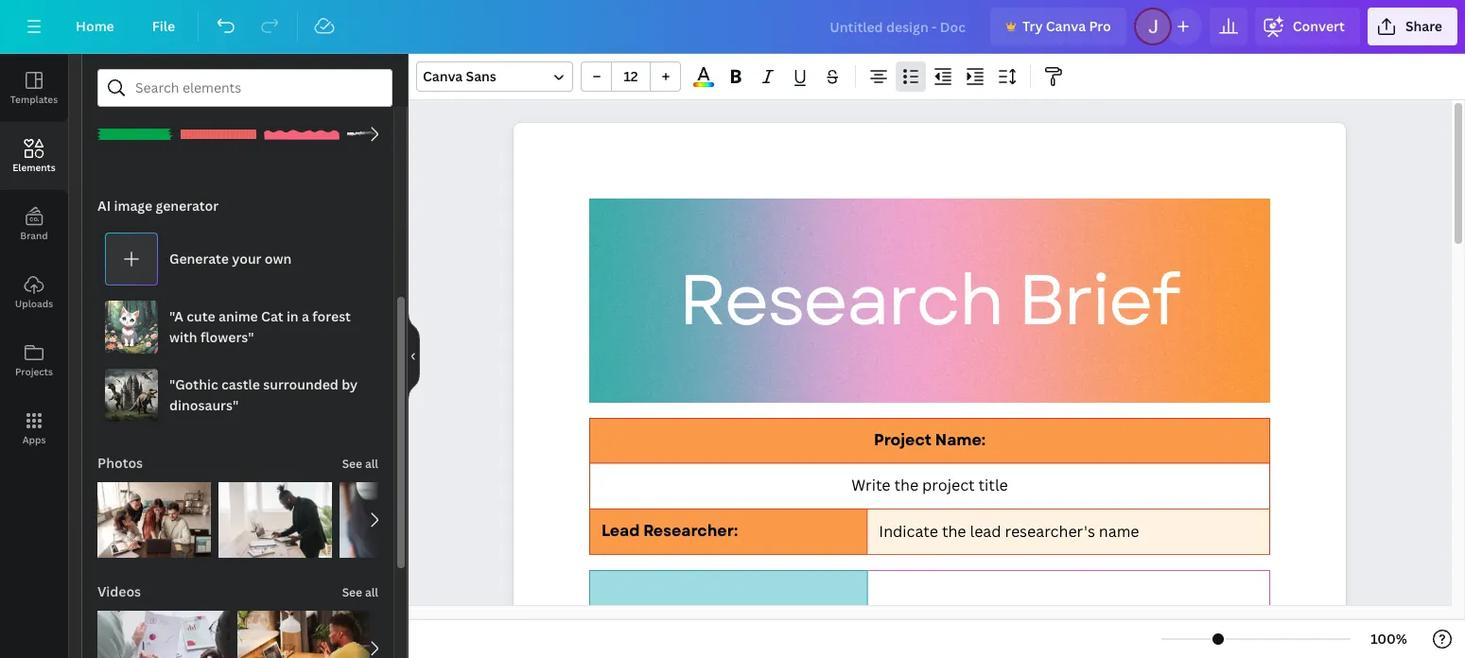 Task type: vqa. For each thing, say whether or not it's contained in the screenshot.
friends
no



Task type: locate. For each thing, give the bounding box(es) containing it.
canva left sans
[[423, 67, 463, 85]]

"gothic castle surrounded by dinosaurs"
[[169, 376, 358, 414]]

ai
[[97, 197, 111, 215]]

playful decorative ribbon banner image
[[97, 97, 173, 172]]

2 see from the top
[[342, 585, 362, 601]]

see for photos
[[342, 456, 362, 472]]

elements
[[13, 161, 56, 174]]

100% button
[[1359, 624, 1420, 655]]

all up barista making coffee image
[[365, 456, 378, 472]]

"a
[[169, 308, 184, 325]]

see down barista making coffee image
[[342, 585, 362, 601]]

see all
[[342, 456, 378, 472], [342, 585, 378, 601]]

see for videos
[[342, 585, 362, 601]]

all for videos
[[365, 585, 378, 601]]

sans
[[466, 67, 497, 85]]

focused businessman using laptop image
[[218, 483, 332, 558]]

2 see all from the top
[[342, 585, 378, 601]]

photos
[[97, 454, 143, 472]]

see all button down barista making coffee image
[[340, 573, 380, 611]]

templates button
[[0, 54, 68, 122]]

1 see all button from the top
[[340, 445, 380, 483]]

all for photos
[[365, 456, 378, 472]]

1 vertical spatial canva
[[423, 67, 463, 85]]

Research Brief text field
[[514, 123, 1346, 659]]

1 vertical spatial all
[[365, 585, 378, 601]]

see all up barista making coffee image
[[342, 456, 378, 472]]

playful decorative wavy banner image
[[264, 97, 340, 172]]

your
[[232, 250, 262, 268]]

share
[[1406, 17, 1443, 35]]

file button
[[137, 8, 190, 45]]

1 vertical spatial see all button
[[340, 573, 380, 611]]

1 all from the top
[[365, 456, 378, 472]]

canva inside button
[[1046, 17, 1086, 35]]

try canva pro
[[1023, 17, 1112, 35]]

ai image generator
[[97, 197, 219, 215]]

apps
[[22, 433, 46, 447]]

research
[[679, 250, 1003, 352]]

group
[[581, 62, 681, 92], [97, 85, 173, 172], [181, 85, 256, 172], [264, 85, 340, 172], [347, 97, 423, 172], [97, 471, 211, 558], [218, 471, 332, 558], [339, 483, 453, 558], [97, 600, 230, 659], [238, 600, 371, 659]]

generate
[[169, 250, 229, 268]]

see all button down by
[[340, 445, 380, 483]]

1 vertical spatial see all
[[342, 585, 378, 601]]

cat
[[261, 308, 283, 325]]

try
[[1023, 17, 1043, 35]]

videos button
[[96, 573, 143, 611]]

1 horizontal spatial canva
[[1046, 17, 1086, 35]]

canva right "try"
[[1046, 17, 1086, 35]]

2 see all button from the top
[[340, 573, 380, 611]]

see
[[342, 456, 362, 472], [342, 585, 362, 601]]

all
[[365, 456, 378, 472], [365, 585, 378, 601]]

generate your own
[[169, 250, 292, 268]]

1 see from the top
[[342, 456, 362, 472]]

by
[[342, 376, 358, 394]]

photos button
[[96, 445, 145, 483]]

0 vertical spatial all
[[365, 456, 378, 472]]

flowers"
[[201, 328, 254, 346]]

0 vertical spatial see all button
[[340, 445, 380, 483]]

canva sans
[[423, 67, 497, 85]]

templates
[[10, 93, 58, 106]]

home
[[76, 17, 114, 35]]

anime
[[219, 308, 258, 325]]

see up barista making coffee image
[[342, 456, 362, 472]]

hide image
[[408, 311, 420, 402]]

castle
[[221, 376, 260, 394]]

see all down barista making coffee image
[[342, 585, 378, 601]]

cute
[[187, 308, 215, 325]]

Design title text field
[[815, 8, 983, 45]]

0 vertical spatial see
[[342, 456, 362, 472]]

home link
[[61, 8, 129, 45]]

see all button
[[340, 445, 380, 483], [340, 573, 380, 611]]

"gothic
[[169, 376, 218, 394]]

2 all from the top
[[365, 585, 378, 601]]

1 vertical spatial see
[[342, 585, 362, 601]]

all down barista making coffee image
[[365, 585, 378, 601]]

canva
[[1046, 17, 1086, 35], [423, 67, 463, 85]]

0 horizontal spatial canva
[[423, 67, 463, 85]]

0 vertical spatial see all
[[342, 456, 378, 472]]

1 see all from the top
[[342, 456, 378, 472]]

in
[[287, 308, 299, 325]]

0 vertical spatial canva
[[1046, 17, 1086, 35]]

see all button for videos
[[340, 573, 380, 611]]

forest
[[312, 308, 351, 325]]



Task type: describe. For each thing, give the bounding box(es) containing it.
teacher teaching students with digital art image
[[97, 483, 211, 558]]

brand
[[20, 229, 48, 242]]

torn paper banner with space for text image
[[347, 97, 423, 172]]

see all for videos
[[342, 585, 378, 601]]

"a cute anime cat in a forest with flowers"
[[169, 308, 351, 346]]

– – number field
[[618, 67, 644, 85]]

color range image
[[694, 83, 714, 87]]

Search elements search field
[[135, 70, 355, 106]]

canva sans button
[[416, 62, 573, 92]]

generator
[[156, 197, 219, 215]]

with
[[169, 328, 197, 346]]

dinosaurs"
[[169, 396, 239, 414]]

easter banner image
[[181, 97, 256, 172]]

uploads button
[[0, 258, 68, 326]]

a
[[302, 308, 309, 325]]

100%
[[1371, 630, 1408, 648]]

canva inside popup button
[[423, 67, 463, 85]]

main menu bar
[[0, 0, 1466, 54]]

see all button for photos
[[340, 445, 380, 483]]

apps button
[[0, 395, 68, 463]]

barista making coffee image
[[339, 483, 453, 558]]

brief
[[1018, 250, 1179, 352]]

image
[[114, 197, 152, 215]]

try canva pro button
[[991, 8, 1127, 45]]

uploads
[[15, 297, 53, 310]]

share button
[[1368, 8, 1458, 45]]

videos
[[97, 583, 141, 601]]

see all for photos
[[342, 456, 378, 472]]

file
[[152, 17, 175, 35]]

brand button
[[0, 190, 68, 258]]

pro
[[1089, 17, 1112, 35]]

research brief
[[679, 250, 1179, 352]]

side panel tab list
[[0, 54, 68, 463]]

own
[[265, 250, 292, 268]]

convert button
[[1255, 8, 1361, 45]]

elements button
[[0, 122, 68, 190]]

convert
[[1293, 17, 1345, 35]]

projects button
[[0, 326, 68, 395]]

projects
[[15, 365, 53, 378]]

surrounded
[[263, 376, 339, 394]]



